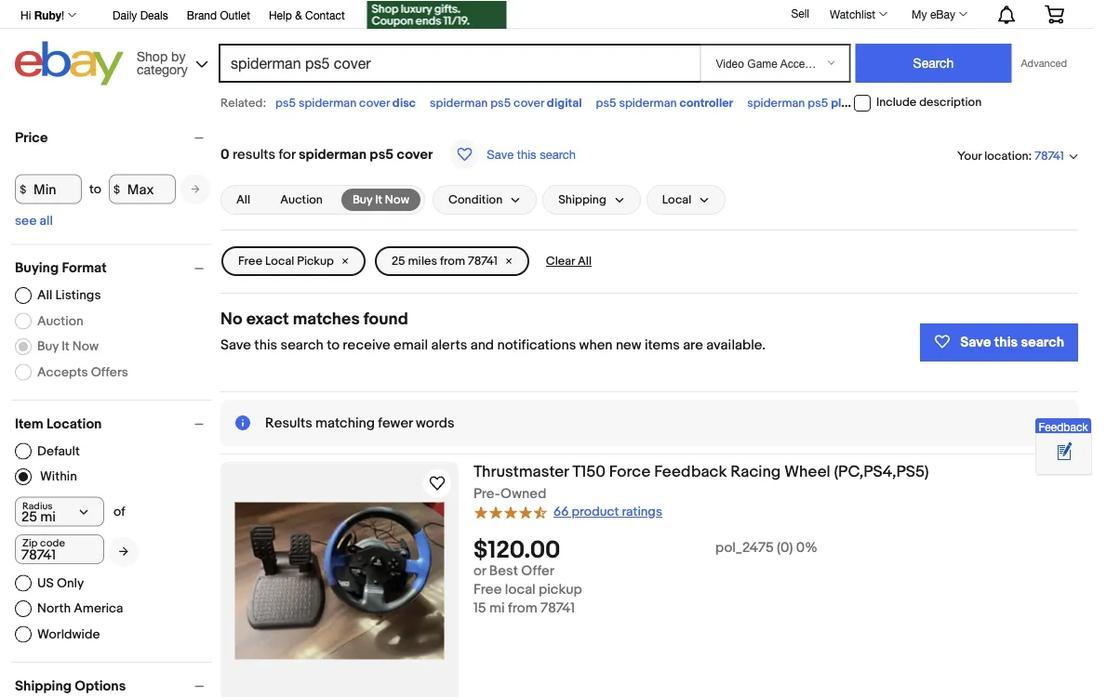 Task type: vqa. For each thing, say whether or not it's contained in the screenshot.
keywords
no



Task type: describe. For each thing, give the bounding box(es) containing it.
offers
[[91, 364, 128, 380]]

!
[[61, 8, 64, 21]]

buying format button
[[15, 260, 212, 277]]

watchlist
[[830, 7, 875, 20]]

all listings
[[37, 288, 101, 303]]

shipping options button
[[15, 678, 212, 695]]

by
[[171, 48, 185, 64]]

worldwide link
[[15, 627, 100, 643]]

it inside text box
[[375, 193, 382, 207]]

1 vertical spatial buy it now
[[37, 339, 99, 355]]

results matching fewer words
[[265, 415, 455, 432]]

spiderman left controller
[[619, 96, 677, 110]]

category
[[137, 61, 188, 77]]

related:
[[220, 96, 266, 110]]

wheel
[[784, 462, 830, 482]]

cover for ps5
[[514, 96, 544, 110]]

all for all
[[236, 193, 250, 207]]

or
[[473, 563, 486, 580]]

25 miles from 78741
[[392, 254, 497, 269]]

0%
[[796, 540, 817, 557]]

price
[[15, 129, 48, 146]]

1 vertical spatial auction
[[37, 313, 83, 329]]

pickup
[[297, 254, 334, 269]]

spiderman ps5
[[879, 96, 963, 110]]

0 results for spiderman ps5 cover
[[220, 146, 433, 163]]

search for the rightmost save this search button
[[1021, 334, 1064, 351]]

all link
[[225, 189, 262, 211]]

t150
[[572, 462, 606, 482]]

0
[[220, 146, 229, 163]]

price button
[[15, 129, 212, 146]]

help
[[269, 8, 292, 21]]

no exact matches found save this search to receive email alerts and notifications when new items are available.
[[220, 309, 766, 354]]

1 horizontal spatial save this search button
[[920, 324, 1078, 362]]

save for the rightmost save this search button
[[960, 334, 991, 351]]

spiderman ps5 cover digital
[[430, 96, 582, 110]]

north
[[37, 601, 71, 617]]

shipping for shipping options
[[15, 678, 72, 695]]

spiderman right the plates
[[879, 96, 937, 110]]

see all
[[15, 213, 53, 229]]

local inside dropdown button
[[662, 193, 691, 207]]

mi
[[489, 601, 505, 617]]

results
[[265, 415, 312, 432]]

your
[[957, 149, 982, 163]]

78741 for 25 miles from 78741
[[468, 254, 497, 269]]

advanced link
[[1012, 45, 1076, 82]]

0 vertical spatial free
[[238, 254, 262, 269]]

options
[[75, 678, 126, 695]]

shipping for shipping
[[558, 193, 606, 207]]

item location
[[15, 416, 102, 433]]

clear all link
[[538, 247, 599, 276]]

$ for maximum value in $ text box at the top left
[[113, 183, 120, 196]]

Minimum Value in $ text field
[[15, 174, 82, 204]]

auction link
[[269, 189, 334, 211]]

include
[[876, 96, 917, 110]]

save inside 'no exact matches found save this search to receive email alerts and notifications when new items are available.'
[[220, 337, 251, 354]]

my ebay link
[[901, 3, 976, 25]]

shipping options
[[15, 678, 126, 695]]

2 horizontal spatial all
[[578, 254, 592, 269]]

ps5 down search for anything 'text field'
[[490, 96, 511, 110]]

shop by category banner
[[10, 0, 1078, 90]]

help & contact
[[269, 8, 345, 21]]

cover for spiderman
[[359, 96, 390, 110]]

66
[[553, 505, 569, 521]]

daily deals link
[[113, 6, 168, 26]]

clear all
[[546, 254, 592, 269]]

buying
[[15, 260, 59, 277]]

thrustmaster t150 force feedback racing wheel (pc,ps4,ps5) pre-owned
[[473, 462, 929, 503]]

brand
[[187, 8, 217, 21]]

results matching fewer words region
[[220, 400, 1078, 447]]

daily
[[113, 8, 137, 21]]

ps5 spiderman controller
[[596, 96, 733, 110]]

best
[[489, 563, 518, 580]]

Search for anything text field
[[221, 46, 696, 81]]

outlet
[[220, 8, 250, 21]]

advanced
[[1021, 57, 1067, 69]]

search inside 'no exact matches found save this search to receive email alerts and notifications when new items are available.'
[[280, 337, 324, 354]]

local
[[505, 582, 536, 599]]

shop by category
[[137, 48, 188, 77]]

to inside 'no exact matches found save this search to receive email alerts and notifications when new items are available.'
[[327, 337, 340, 354]]

default link
[[15, 443, 80, 460]]

miles
[[408, 254, 437, 269]]

us only link
[[15, 575, 84, 592]]

1 vertical spatial buy
[[37, 339, 59, 355]]

location
[[46, 416, 102, 433]]

buy it now inside buy it now link
[[352, 193, 409, 207]]

$120.00 main content
[[220, 120, 1078, 698]]

ps5 right the related:
[[275, 96, 296, 110]]

listings
[[55, 288, 101, 303]]

spiderman right controller
[[747, 96, 805, 110]]

us only
[[37, 576, 84, 591]]

ps5 inside $120.00 main content
[[370, 146, 394, 163]]

no
[[220, 309, 242, 329]]

ps5 right digital
[[596, 96, 616, 110]]

north america
[[37, 601, 123, 617]]

notifications
[[497, 337, 576, 354]]

matches
[[293, 309, 360, 329]]

email
[[394, 337, 428, 354]]

$ for minimum value in $ text field
[[20, 183, 26, 196]]

my ebay
[[912, 7, 955, 20]]

feedback inside thrustmaster t150 force feedback racing wheel (pc,ps4,ps5) pre-owned
[[654, 462, 727, 482]]

$120.00
[[473, 537, 560, 566]]

free inside "pol_2475 (0) 0% or best offer free local pickup 15 mi from 78741"
[[473, 582, 502, 599]]

0 horizontal spatial now
[[72, 339, 99, 355]]

and
[[470, 337, 494, 354]]

help & contact link
[[269, 6, 345, 26]]

buying format
[[15, 260, 107, 277]]

from inside "pol_2475 (0) 0% or best offer free local pickup 15 mi from 78741"
[[508, 601, 537, 617]]

item
[[15, 416, 43, 433]]

deals
[[140, 8, 168, 21]]

alerts
[[431, 337, 467, 354]]

new
[[616, 337, 641, 354]]

receive
[[343, 337, 390, 354]]

0 horizontal spatial to
[[89, 181, 101, 197]]



Task type: locate. For each thing, give the bounding box(es) containing it.
78741 inside your location : 78741
[[1035, 149, 1064, 164]]

0 horizontal spatial local
[[265, 254, 294, 269]]

0 horizontal spatial feedback
[[654, 462, 727, 482]]

cover left digital
[[514, 96, 544, 110]]

sell link
[[783, 7, 818, 20]]

offer
[[521, 563, 554, 580]]

all
[[40, 213, 53, 229]]

watchlist link
[[820, 3, 896, 25]]

see all button
[[15, 213, 53, 229]]

pickup
[[539, 582, 582, 599]]

1 horizontal spatial search
[[540, 147, 576, 161]]

watch thrustmaster t150 force feedback racing wheel (pc,ps4,ps5) image
[[426, 473, 448, 495]]

0 horizontal spatial shipping
[[15, 678, 72, 695]]

are
[[683, 337, 703, 354]]

2 $ from the left
[[113, 183, 120, 196]]

accepts
[[37, 364, 88, 380]]

product
[[572, 505, 619, 521]]

accepts offers
[[37, 364, 128, 380]]

description
[[919, 96, 982, 110]]

it
[[375, 193, 382, 207], [62, 339, 69, 355]]

buy
[[352, 193, 372, 207], [37, 339, 59, 355]]

1 horizontal spatial from
[[508, 601, 537, 617]]

1 horizontal spatial save this search
[[960, 334, 1064, 351]]

2 horizontal spatial 78741
[[1035, 149, 1064, 164]]

2 vertical spatial 78741
[[540, 601, 575, 617]]

local right shipping 'dropdown button'
[[662, 193, 691, 207]]

all listings link
[[15, 287, 101, 304]]

save this search
[[487, 147, 576, 161], [960, 334, 1064, 351]]

1 vertical spatial free
[[473, 582, 502, 599]]

1 horizontal spatial buy it now
[[352, 193, 409, 207]]

condition
[[448, 193, 503, 207]]

format
[[62, 260, 107, 277]]

shipping button
[[543, 185, 641, 215]]

shop by category button
[[128, 41, 212, 81]]

now up "25"
[[385, 193, 409, 207]]

1 vertical spatial now
[[72, 339, 99, 355]]

buy it now up "25"
[[352, 193, 409, 207]]

all
[[236, 193, 250, 207], [578, 254, 592, 269], [37, 288, 53, 303]]

78741 down pickup
[[540, 601, 575, 617]]

1 vertical spatial it
[[62, 339, 69, 355]]

1 horizontal spatial feedback
[[1039, 420, 1088, 433]]

buy it now up accepts
[[37, 339, 99, 355]]

sell
[[791, 7, 809, 20]]

$ down price dropdown button
[[113, 183, 120, 196]]

all down results
[[236, 193, 250, 207]]

this inside 'no exact matches found save this search to receive email alerts and notifications when new items are available.'
[[254, 337, 277, 354]]

disc
[[392, 96, 416, 110]]

1 vertical spatial feedback
[[654, 462, 727, 482]]

0 horizontal spatial $
[[20, 183, 26, 196]]

0 vertical spatial buy it now
[[352, 193, 409, 207]]

2 horizontal spatial this
[[994, 334, 1018, 351]]

auction inside $120.00 main content
[[280, 193, 323, 207]]

0 horizontal spatial search
[[280, 337, 324, 354]]

cover down the disc
[[397, 146, 433, 163]]

this for topmost save this search button
[[517, 147, 536, 161]]

save
[[487, 147, 514, 161], [960, 334, 991, 351], [220, 337, 251, 354]]

within
[[40, 469, 77, 485]]

include description
[[876, 96, 982, 110]]

1 horizontal spatial cover
[[397, 146, 433, 163]]

plates
[[831, 96, 865, 110]]

spiderman right for
[[299, 146, 367, 163]]

local
[[662, 193, 691, 207], [265, 254, 294, 269]]

ps5 right include
[[939, 96, 960, 110]]

0 vertical spatial shipping
[[558, 193, 606, 207]]

1 horizontal spatial it
[[375, 193, 382, 207]]

auction down all listings 'link'
[[37, 313, 83, 329]]

1 vertical spatial save this search
[[960, 334, 1064, 351]]

from down local
[[508, 601, 537, 617]]

ps5 up 'buy it now' text box
[[370, 146, 394, 163]]

None text field
[[15, 535, 104, 565]]

&
[[295, 8, 302, 21]]

1 vertical spatial all
[[578, 254, 592, 269]]

get the coupon image
[[367, 1, 507, 29]]

from right miles
[[440, 254, 465, 269]]

found
[[363, 309, 408, 329]]

items
[[645, 337, 680, 354]]

ps5 left the plates
[[808, 96, 828, 110]]

0 vertical spatial it
[[375, 193, 382, 207]]

fewer
[[378, 415, 413, 432]]

thrustmaster t150 force feedback racing wheel (pc,ps4,ps5) heading
[[473, 462, 929, 482]]

now inside text box
[[385, 193, 409, 207]]

1 horizontal spatial all
[[236, 193, 250, 207]]

pre-
[[473, 486, 500, 503]]

ps5
[[275, 96, 296, 110], [490, 96, 511, 110], [596, 96, 616, 110], [808, 96, 828, 110], [939, 96, 960, 110], [370, 146, 394, 163]]

save this search for topmost save this search button
[[487, 147, 576, 161]]

78741 right the : in the right top of the page
[[1035, 149, 1064, 164]]

save this search button
[[444, 139, 581, 170], [920, 324, 1078, 362]]

buy down 0 results for spiderman ps5 cover
[[352, 193, 372, 207]]

0 vertical spatial to
[[89, 181, 101, 197]]

your shopping cart image
[[1044, 5, 1065, 23]]

thrustmaster t150 force feedback racing wheel (pc,ps4,ps5) image
[[235, 503, 444, 660]]

0 horizontal spatial 78741
[[468, 254, 497, 269]]

1 vertical spatial from
[[508, 601, 537, 617]]

1 horizontal spatial to
[[327, 337, 340, 354]]

shipping up clear all link
[[558, 193, 606, 207]]

2 horizontal spatial search
[[1021, 334, 1064, 351]]

1 horizontal spatial auction
[[280, 193, 323, 207]]

0 vertical spatial all
[[236, 193, 250, 207]]

exact
[[246, 309, 289, 329]]

this for the rightmost save this search button
[[994, 334, 1018, 351]]

:
[[1028, 149, 1032, 163]]

from
[[440, 254, 465, 269], [508, 601, 537, 617]]

thrustmaster t150 force feedback racing wheel (pc,ps4,ps5) link
[[473, 462, 1078, 486]]

when
[[579, 337, 613, 354]]

auction down for
[[280, 193, 323, 207]]

1 horizontal spatial this
[[517, 147, 536, 161]]

1 horizontal spatial free
[[473, 582, 502, 599]]

spiderman ps5 plates
[[747, 96, 865, 110]]

2 horizontal spatial cover
[[514, 96, 544, 110]]

apply within filter image
[[119, 546, 128, 558]]

pol_2475
[[715, 540, 774, 557]]

brand outlet link
[[187, 6, 250, 26]]

1 vertical spatial shipping
[[15, 678, 72, 695]]

local button
[[646, 185, 726, 215]]

ruby
[[34, 8, 61, 21]]

1 horizontal spatial local
[[662, 193, 691, 207]]

0 horizontal spatial it
[[62, 339, 69, 355]]

buy up accepts
[[37, 339, 59, 355]]

1 $ from the left
[[20, 183, 26, 196]]

feedback
[[1039, 420, 1088, 433], [654, 462, 727, 482]]

1 vertical spatial save this search button
[[920, 324, 1078, 362]]

cover inside $120.00 main content
[[397, 146, 433, 163]]

local left pickup
[[265, 254, 294, 269]]

to left maximum value in $ text box at the top left
[[89, 181, 101, 197]]

spiderman inside $120.00 main content
[[299, 146, 367, 163]]

25
[[392, 254, 405, 269]]

0 horizontal spatial save this search button
[[444, 139, 581, 170]]

pol_2475 (0) 0% or best offer free local pickup 15 mi from 78741
[[473, 540, 817, 617]]

0 vertical spatial feedback
[[1039, 420, 1088, 433]]

free up 15
[[473, 582, 502, 599]]

free local pickup link
[[221, 247, 366, 276]]

0 horizontal spatial buy
[[37, 339, 59, 355]]

1 horizontal spatial $
[[113, 183, 120, 196]]

0 vertical spatial local
[[662, 193, 691, 207]]

1 horizontal spatial save
[[487, 147, 514, 161]]

see
[[15, 213, 37, 229]]

78741 right miles
[[468, 254, 497, 269]]

0 vertical spatial auction
[[280, 193, 323, 207]]

to
[[89, 181, 101, 197], [327, 337, 340, 354]]

78741 inside "pol_2475 (0) 0% or best offer free local pickup 15 mi from 78741"
[[540, 601, 575, 617]]

15
[[473, 601, 486, 617]]

78741 for your location : 78741
[[1035, 149, 1064, 164]]

0 vertical spatial 78741
[[1035, 149, 1064, 164]]

2 horizontal spatial save
[[960, 334, 991, 351]]

contact
[[305, 8, 345, 21]]

of
[[113, 504, 125, 520]]

condition button
[[432, 185, 537, 215]]

america
[[74, 601, 123, 617]]

account navigation
[[10, 0, 1078, 31]]

1 vertical spatial to
[[327, 337, 340, 354]]

1 vertical spatial 78741
[[468, 254, 497, 269]]

none submit inside the shop by category banner
[[855, 44, 1012, 83]]

1 horizontal spatial shipping
[[558, 193, 606, 207]]

it down 0 results for spiderman ps5 cover
[[375, 193, 382, 207]]

0 horizontal spatial this
[[254, 337, 277, 354]]

0 vertical spatial save this search
[[487, 147, 576, 161]]

0 vertical spatial buy
[[352, 193, 372, 207]]

0 horizontal spatial auction
[[37, 313, 83, 329]]

1 vertical spatial local
[[265, 254, 294, 269]]

controller
[[680, 96, 733, 110]]

shipping inside 'dropdown button'
[[558, 193, 606, 207]]

only
[[57, 576, 84, 591]]

it up accepts
[[62, 339, 69, 355]]

buy inside 'buy it now' text box
[[352, 193, 372, 207]]

location
[[984, 149, 1028, 163]]

$ up "see"
[[20, 183, 26, 196]]

0 horizontal spatial save this search
[[487, 147, 576, 161]]

to down matches
[[327, 337, 340, 354]]

0 vertical spatial save this search button
[[444, 139, 581, 170]]

0 horizontal spatial from
[[440, 254, 465, 269]]

cover
[[359, 96, 390, 110], [514, 96, 544, 110], [397, 146, 433, 163]]

words
[[416, 415, 455, 432]]

Buy It Now selected text field
[[352, 192, 409, 208]]

0 horizontal spatial all
[[37, 288, 53, 303]]

ps5 spiderman cover disc
[[275, 96, 416, 110]]

0 horizontal spatial buy it now
[[37, 339, 99, 355]]

shop
[[137, 48, 168, 64]]

$
[[20, 183, 26, 196], [113, 183, 120, 196]]

us
[[37, 576, 54, 591]]

spiderman up 0 results for spiderman ps5 cover
[[299, 96, 356, 110]]

save this search for the rightmost save this search button
[[960, 334, 1064, 351]]

all inside 'link'
[[37, 288, 53, 303]]

cover left the disc
[[359, 96, 390, 110]]

66 product ratings
[[553, 505, 662, 521]]

save for topmost save this search button
[[487, 147, 514, 161]]

(0)
[[777, 540, 793, 557]]

1 horizontal spatial now
[[385, 193, 409, 207]]

auction
[[280, 193, 323, 207], [37, 313, 83, 329]]

available.
[[706, 337, 766, 354]]

1 horizontal spatial buy
[[352, 193, 372, 207]]

matching
[[315, 415, 375, 432]]

0 vertical spatial now
[[385, 193, 409, 207]]

now up accepts offers on the left
[[72, 339, 99, 355]]

search for topmost save this search button
[[540, 147, 576, 161]]

0 horizontal spatial free
[[238, 254, 262, 269]]

25 miles from 78741 link
[[375, 247, 529, 276]]

all right 'clear'
[[578, 254, 592, 269]]

shipping down worldwide 'link'
[[15, 678, 72, 695]]

for
[[279, 146, 295, 163]]

worldwide
[[37, 627, 100, 643]]

0 horizontal spatial cover
[[359, 96, 390, 110]]

1 horizontal spatial 78741
[[540, 601, 575, 617]]

Maximum Value in $ text field
[[109, 174, 176, 204]]

2 vertical spatial all
[[37, 288, 53, 303]]

0 horizontal spatial save
[[220, 337, 251, 354]]

all down buying
[[37, 288, 53, 303]]

spiderman down search for anything 'text field'
[[430, 96, 488, 110]]

free up exact
[[238, 254, 262, 269]]

daily deals
[[113, 8, 168, 21]]

0 vertical spatial from
[[440, 254, 465, 269]]

None submit
[[855, 44, 1012, 83]]

all for all listings
[[37, 288, 53, 303]]



